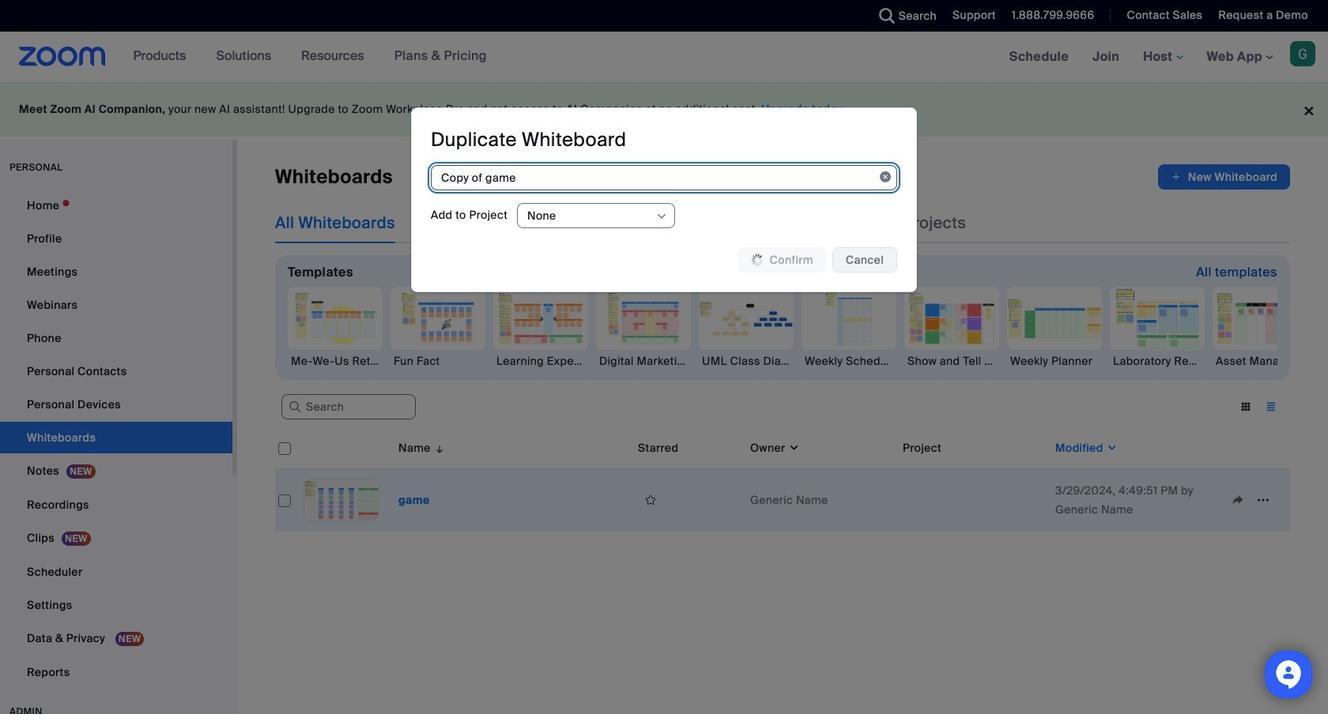 Task type: locate. For each thing, give the bounding box(es) containing it.
learning experience canvas element
[[493, 353, 588, 369]]

meetings navigation
[[998, 32, 1328, 83]]

footer
[[0, 82, 1328, 137]]

game, modified at mar 29, 2024 by generic name, link image
[[304, 479, 380, 522]]

digital marketing canvas element
[[596, 353, 691, 369]]

dialog
[[411, 107, 917, 292]]

tabs of all whiteboard page tab list
[[275, 202, 966, 244]]

list mode, selected image
[[1259, 400, 1284, 414]]

me-we-us retrospective element
[[288, 353, 383, 369]]

banner
[[0, 32, 1328, 83]]

cell
[[897, 470, 1049, 532]]

game element
[[399, 493, 430, 508]]

uml class diagram element
[[699, 353, 794, 369]]

application
[[1158, 164, 1291, 190], [275, 428, 1291, 532], [638, 489, 738, 512]]

heading
[[431, 127, 627, 152]]

personal menu menu
[[0, 190, 232, 690]]

grid mode, not selected image
[[1234, 400, 1259, 414]]

Whiteboard Title text field
[[431, 165, 898, 190]]

laboratory report element
[[1110, 353, 1205, 369]]



Task type: describe. For each thing, give the bounding box(es) containing it.
Search text field
[[282, 395, 416, 420]]

weekly schedule element
[[802, 353, 897, 369]]

thumbnail of game image
[[304, 480, 379, 521]]

product information navigation
[[121, 32, 499, 82]]

fun fact element
[[391, 353, 486, 369]]

asset management element
[[1213, 353, 1308, 369]]

show and tell with a twist element
[[905, 353, 1000, 369]]

weekly planner element
[[1007, 353, 1102, 369]]

arrow down image
[[431, 439, 445, 458]]



Task type: vqa. For each thing, say whether or not it's contained in the screenshot.
seventh menu item from the bottom of the Admin Menu menu
no



